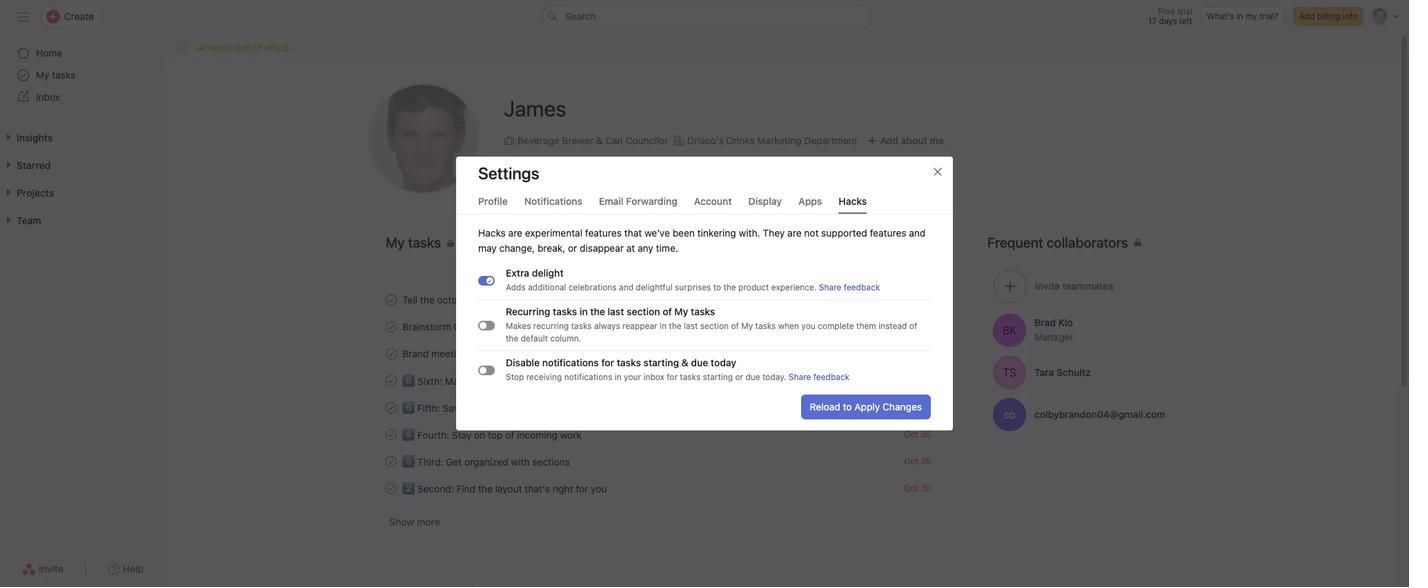 Task type: locate. For each thing, give the bounding box(es) containing it.
1 horizontal spatial for
[[602, 357, 614, 369]]

or inside hacks are experimental features that we've been tinkering with. they are not supported features and may change, break, or disappear at any time.
[[568, 242, 577, 254]]

0 vertical spatial with
[[470, 348, 489, 360]]

tara schultz
[[1035, 366, 1091, 378]]

switch left the 'cola'
[[478, 321, 495, 330]]

1 vertical spatial drisco's drinks link
[[831, 347, 895, 361]]

2 switch from the top
[[478, 321, 495, 330]]

0 horizontal spatial work
[[472, 376, 493, 387]]

completed image for 3️⃣
[[383, 453, 400, 470]]

2 30 from the top
[[921, 429, 931, 440]]

the inside extra delight adds additional celebrations and delightful surprises to the product experience. share feedback
[[724, 282, 736, 293]]

brand meeting with the marketing team
[[402, 348, 578, 360]]

share inside extra delight adds additional celebrations and delightful surprises to the product experience. share feedback
[[819, 282, 842, 293]]

0 vertical spatial share
[[819, 282, 842, 293]]

drisco's drinks for brand meeting with the marketing team
[[836, 348, 895, 359]]

0 horizontal spatial to
[[714, 282, 721, 293]]

starting down today
[[703, 372, 733, 382]]

4 completed image from the top
[[383, 453, 400, 470]]

1 vertical spatial or
[[735, 372, 744, 382]]

top
[[488, 429, 503, 441]]

1 vertical spatial and
[[619, 282, 634, 293]]

and inside extra delight adds additional celebrations and delightful surprises to the product experience. share feedback
[[619, 282, 634, 293]]

0 vertical spatial –
[[914, 322, 919, 332]]

hacks up the may
[[478, 227, 506, 239]]

completed image left brand
[[383, 345, 400, 362]]

trial?
[[1260, 11, 1279, 21]]

the right reappear on the left of the page
[[669, 321, 682, 331]]

hide sidebar image
[[18, 11, 29, 22]]

invite
[[39, 563, 64, 575]]

and right all at right
[[909, 227, 926, 239]]

0 vertical spatial section
[[627, 306, 660, 318]]

3 oct 30 from the top
[[904, 456, 931, 467]]

0 vertical spatial and
[[909, 227, 926, 239]]

you right when
[[802, 321, 816, 331]]

tasks inside button
[[904, 237, 925, 248]]

1 horizontal spatial &
[[682, 357, 689, 369]]

features up disappear at left top
[[585, 227, 622, 239]]

feedback up complete
[[844, 282, 880, 293]]

oct for tell the octopus you love them
[[904, 295, 919, 305]]

27
[[921, 349, 931, 359]]

james up the "beverage"
[[504, 95, 566, 121]]

add about me button
[[863, 128, 948, 153]]

0 horizontal spatial &
[[596, 134, 603, 146]]

oct
[[904, 295, 919, 305], [885, 322, 899, 332], [885, 349, 900, 359], [904, 402, 918, 413], [904, 429, 918, 440], [904, 456, 918, 467], [904, 483, 918, 494]]

makes
[[506, 321, 531, 331]]

drinks left 24
[[870, 321, 895, 332]]

starting up the inbox
[[644, 357, 679, 369]]

drisco's for brainstorm california cola flavors
[[836, 321, 868, 332]]

2 vertical spatial you
[[591, 483, 607, 495]]

drisco's drinks link left 24
[[830, 320, 895, 334]]

0 horizontal spatial james
[[194, 41, 223, 53]]

the right "find"
[[478, 483, 493, 495]]

3 completed image from the top
[[383, 372, 400, 389]]

1 horizontal spatial to
[[843, 401, 852, 413]]

tell
[[402, 294, 418, 306]]

0 vertical spatial starting
[[644, 357, 679, 369]]

0 vertical spatial work
[[472, 376, 493, 387]]

home
[[36, 47, 62, 59]]

apply
[[855, 401, 880, 413]]

right
[[553, 483, 573, 495]]

3 switch from the top
[[478, 365, 495, 375]]

account
[[694, 195, 732, 207]]

brand
[[402, 348, 429, 360]]

due
[[691, 357, 708, 369], [746, 372, 760, 382]]

to inside extra delight adds additional celebrations and delightful surprises to the product experience. share feedback
[[714, 282, 721, 293]]

4 completed checkbox from the top
[[383, 426, 400, 443]]

1 horizontal spatial or
[[735, 372, 744, 382]]

when
[[778, 321, 799, 331]]

oct 30 for for
[[904, 483, 931, 494]]

0 horizontal spatial are
[[508, 227, 523, 239]]

inbox link
[[8, 86, 157, 108]]

supported
[[822, 227, 867, 239]]

1 switch from the top
[[478, 276, 495, 285]]

– for brand meeting with the marketing team
[[914, 349, 919, 359]]

email forwarding
[[599, 195, 678, 207]]

the left product at the right top
[[724, 282, 736, 293]]

completed image left 5️⃣
[[383, 399, 400, 416]]

3 completed checkbox from the top
[[383, 372, 400, 389]]

in left asana
[[563, 402, 571, 414]]

2 horizontal spatial my
[[741, 321, 753, 331]]

brad klo manager
[[1035, 316, 1074, 343]]

0 vertical spatial switch
[[478, 276, 495, 285]]

last up always
[[608, 306, 624, 318]]

0 horizontal spatial features
[[585, 227, 622, 239]]

completed image left 4️⃣
[[383, 426, 400, 443]]

oct 30 button for asana
[[904, 402, 931, 413]]

1 vertical spatial share
[[789, 372, 811, 382]]

my down "surprises"
[[675, 306, 688, 318]]

1 vertical spatial drisco's drinks
[[836, 348, 895, 359]]

1 vertical spatial work
[[560, 429, 582, 441]]

incoming
[[517, 429, 558, 441]]

or right break, at the top left of page
[[568, 242, 577, 254]]

completed checkbox left 6️⃣
[[383, 372, 400, 389]]

4 completed checkbox from the top
[[383, 480, 400, 497]]

my inside the global element
[[36, 69, 49, 81]]

switch
[[478, 276, 495, 285], [478, 321, 495, 330], [478, 365, 495, 375]]

0 vertical spatial drisco's drinks
[[836, 321, 895, 332]]

0 vertical spatial add
[[1300, 11, 1315, 21]]

3 completed image from the top
[[383, 426, 400, 443]]

email
[[599, 195, 624, 207]]

of
[[253, 41, 262, 53], [663, 306, 672, 318], [731, 321, 739, 331], [910, 321, 918, 331], [505, 429, 514, 441]]

due left today
[[691, 357, 708, 369]]

– left 27
[[914, 349, 919, 359]]

3️⃣
[[402, 456, 415, 468]]

0 vertical spatial hacks
[[839, 195, 867, 207]]

0 vertical spatial them
[[516, 294, 538, 306]]

free
[[1158, 6, 1176, 17]]

1 vertical spatial switch
[[478, 321, 495, 330]]

add left about
[[880, 134, 899, 146]]

team
[[556, 348, 578, 360]]

0 horizontal spatial section
[[627, 306, 660, 318]]

add billing info button
[[1294, 7, 1364, 26]]

feedback up reload
[[814, 372, 850, 382]]

my down product at the right top
[[741, 321, 753, 331]]

0 horizontal spatial due
[[691, 357, 708, 369]]

1 horizontal spatial marketing
[[757, 134, 802, 146]]

5️⃣
[[402, 402, 415, 414]]

completed checkbox left the tell
[[383, 292, 400, 308]]

completed checkbox for 2️⃣
[[383, 480, 400, 497]]

& left can
[[596, 134, 603, 146]]

that's
[[525, 483, 550, 495]]

0 vertical spatial or
[[568, 242, 577, 254]]

you left love
[[476, 294, 492, 306]]

1 horizontal spatial share
[[819, 282, 842, 293]]

1 completed checkbox from the top
[[383, 292, 400, 308]]

second:
[[417, 483, 454, 495]]

0 vertical spatial drisco's drinks link
[[830, 320, 895, 334]]

1 are from the left
[[508, 227, 523, 239]]

marketing left department
[[757, 134, 802, 146]]

feedback inside extra delight adds additional celebrations and delightful surprises to the product experience. share feedback
[[844, 282, 880, 293]]

with up layout
[[511, 456, 530, 468]]

4 30 from the top
[[921, 483, 931, 494]]

2 completed image from the top
[[383, 399, 400, 416]]

26 up oct 24 – 26
[[921, 295, 931, 305]]

oct for 2️⃣ second: find the layout that's right for you
[[904, 483, 918, 494]]

completed checkbox left 4️⃣
[[383, 426, 400, 443]]

switch up tell the octopus you love them
[[478, 276, 495, 285]]

2 vertical spatial drinks
[[871, 348, 895, 359]]

show more button
[[386, 510, 444, 535]]

1 vertical spatial hacks
[[478, 227, 506, 239]]

2 oct 30 button from the top
[[904, 429, 931, 440]]

them
[[516, 294, 538, 306], [857, 321, 876, 331]]

and left delightful at the left top
[[619, 282, 634, 293]]

oct for 5️⃣ fifth: save time by collaborating in asana
[[904, 402, 918, 413]]

0 horizontal spatial with
[[470, 348, 489, 360]]

drisco's right councilor
[[688, 134, 724, 146]]

to right "surprises"
[[714, 282, 721, 293]]

completed image
[[383, 319, 400, 335], [383, 345, 400, 362], [383, 372, 400, 389], [383, 480, 400, 497]]

completed image
[[383, 292, 400, 308], [383, 399, 400, 416], [383, 426, 400, 443], [383, 453, 400, 470]]

add inside button
[[880, 134, 899, 146]]

extra delight adds additional celebrations and delightful surprises to the product experience. share feedback
[[506, 267, 880, 293]]

1 horizontal spatial last
[[684, 321, 698, 331]]

change,
[[499, 242, 535, 254]]

2 vertical spatial drisco's
[[836, 348, 868, 359]]

notifications
[[542, 357, 599, 369], [564, 372, 613, 382]]

3 30 from the top
[[921, 456, 931, 467]]

1 vertical spatial them
[[857, 321, 876, 331]]

drisco's left instead
[[836, 321, 868, 332]]

hacks inside hacks are experimental features that we've been tinkering with. they are not supported features and may change, break, or disappear at any time.
[[478, 227, 506, 239]]

1 horizontal spatial and
[[909, 227, 926, 239]]

my up inbox
[[36, 69, 49, 81]]

my tasks
[[36, 69, 75, 81]]

1 vertical spatial &
[[682, 357, 689, 369]]

work
[[472, 376, 493, 387], [560, 429, 582, 441]]

the up always
[[590, 306, 605, 318]]

2 vertical spatial switch
[[478, 365, 495, 375]]

with down brainstorm california cola flavors
[[470, 348, 489, 360]]

work down asana
[[560, 429, 582, 441]]

hacks for hacks
[[839, 195, 867, 207]]

1 oct 30 from the top
[[904, 402, 931, 413]]

2 horizontal spatial you
[[802, 321, 816, 331]]

0 horizontal spatial last
[[608, 306, 624, 318]]

completed checkbox for 5️⃣
[[383, 399, 400, 416]]

you
[[476, 294, 492, 306], [802, 321, 816, 331], [591, 483, 607, 495]]

notifications up asana
[[564, 372, 613, 382]]

4 completed image from the top
[[383, 480, 400, 497]]

the
[[724, 282, 736, 293], [420, 294, 435, 306], [590, 306, 605, 318], [669, 321, 682, 331], [506, 333, 519, 344], [491, 348, 506, 360], [478, 483, 493, 495]]

1 vertical spatial with
[[511, 456, 530, 468]]

drisco's drinks down instead
[[836, 348, 895, 359]]

6️⃣
[[402, 376, 415, 387]]

drisco's down complete
[[836, 348, 868, 359]]

oct 25 – 27
[[885, 349, 931, 359]]

0 vertical spatial my
[[36, 69, 49, 81]]

switch for disable notifications for tasks starting & due today
[[478, 365, 495, 375]]

features right supported
[[870, 227, 907, 239]]

the down the 'cola'
[[506, 333, 519, 344]]

or down today
[[735, 372, 744, 382]]

1 horizontal spatial are
[[788, 227, 802, 239]]

1 vertical spatial marketing
[[508, 348, 553, 360]]

in left your
[[615, 372, 622, 382]]

for down always
[[602, 357, 614, 369]]

always
[[594, 321, 620, 331]]

delightful
[[636, 282, 673, 293]]

in inside disable notifications for tasks starting & due today stop receiving notifications in your inbox for tasks starting or due today. share feedback
[[615, 372, 622, 382]]

completed checkbox left brainstorm
[[383, 319, 400, 335]]

1 horizontal spatial section
[[700, 321, 729, 331]]

1 horizontal spatial my
[[675, 306, 688, 318]]

ja button
[[369, 84, 479, 194]]

1 horizontal spatial them
[[857, 321, 876, 331]]

bk
[[1003, 324, 1017, 337]]

0 horizontal spatial marketing
[[508, 348, 553, 360]]

section up reappear on the left of the page
[[627, 306, 660, 318]]

0 horizontal spatial hacks
[[478, 227, 506, 239]]

2 completed checkbox from the top
[[383, 399, 400, 416]]

stay
[[452, 429, 472, 441]]

24
[[901, 322, 911, 332]]

hacks up supported
[[839, 195, 867, 207]]

0 horizontal spatial starting
[[644, 357, 679, 369]]

ja
[[405, 116, 443, 162]]

0 vertical spatial to
[[714, 282, 721, 293]]

0 vertical spatial 26
[[921, 295, 931, 305]]

30 for work
[[921, 429, 931, 440]]

1 vertical spatial feedback
[[814, 372, 850, 382]]

oct 30
[[904, 402, 931, 413], [904, 429, 931, 440], [904, 456, 931, 467], [904, 483, 931, 494]]

1 vertical spatial drinks
[[870, 321, 895, 332]]

due left today.
[[746, 372, 760, 382]]

notifications down the column.
[[542, 357, 599, 369]]

disable
[[506, 357, 540, 369]]

2 completed image from the top
[[383, 345, 400, 362]]

completed checkbox left brand
[[383, 345, 400, 362]]

1 vertical spatial add
[[880, 134, 899, 146]]

drisco's drinks
[[836, 321, 895, 332], [836, 348, 895, 359]]

completed image left 2️⃣
[[383, 480, 400, 497]]

been
[[673, 227, 695, 239]]

in
[[1237, 11, 1244, 21], [580, 306, 588, 318], [660, 321, 667, 331], [615, 372, 622, 382], [563, 402, 571, 414]]

share feedback link up complete
[[819, 282, 880, 293]]

them down adds
[[516, 294, 538, 306]]

drisco's drinks for brainstorm california cola flavors
[[836, 321, 895, 332]]

what's in my trial? button
[[1201, 7, 1285, 26]]

completed checkbox left 5️⃣
[[383, 399, 400, 416]]

1 horizontal spatial features
[[870, 227, 907, 239]]

and inside hacks are experimental features that we've been tinkering with. they are not supported features and may change, break, or disappear at any time.
[[909, 227, 926, 239]]

completed image left '3️⃣'
[[383, 453, 400, 470]]

or
[[568, 242, 577, 254], [735, 372, 744, 382]]

Completed checkbox
[[383, 292, 400, 308], [383, 399, 400, 416], [383, 453, 400, 470], [383, 480, 400, 497]]

completed image for 2️⃣
[[383, 480, 400, 497]]

1 horizontal spatial james
[[504, 95, 566, 121]]

add inside button
[[1300, 11, 1315, 21]]

completed image left 6️⃣
[[383, 372, 400, 389]]

completed checkbox left 2️⃣
[[383, 480, 400, 497]]

tasks
[[52, 69, 75, 81], [904, 237, 925, 248], [553, 306, 577, 318], [691, 306, 715, 318], [571, 321, 592, 331], [756, 321, 776, 331], [617, 357, 641, 369], [680, 372, 701, 382]]

1 completed image from the top
[[383, 292, 400, 308]]

4 oct 30 button from the top
[[904, 483, 931, 494]]

completed image for tell
[[383, 292, 400, 308]]

last down "surprises"
[[684, 321, 698, 331]]

starting
[[644, 357, 679, 369], [703, 372, 733, 382]]

brainstorm california cola flavors
[[402, 321, 551, 333]]

drinks up display
[[727, 134, 755, 146]]

0 horizontal spatial share
[[789, 372, 811, 382]]

4 oct 30 from the top
[[904, 483, 931, 494]]

manageable
[[496, 376, 550, 387]]

2 completed checkbox from the top
[[383, 345, 400, 362]]

0 vertical spatial james
[[194, 41, 223, 53]]

disable notifications for tasks starting & due today stop receiving notifications in your inbox for tasks starting or due today. share feedback
[[506, 357, 850, 382]]

30 for for
[[921, 483, 931, 494]]

3 completed checkbox from the top
[[383, 453, 400, 470]]

completed image left the tell
[[383, 292, 400, 308]]

0 vertical spatial due
[[691, 357, 708, 369]]

my
[[1246, 11, 1258, 21]]

0 horizontal spatial for
[[576, 483, 588, 495]]

completed checkbox left '3️⃣'
[[383, 453, 400, 470]]

0 vertical spatial share feedback link
[[819, 282, 880, 293]]

1 vertical spatial starting
[[703, 372, 733, 382]]

– right 24
[[914, 322, 919, 332]]

can
[[606, 134, 623, 146]]

1 vertical spatial due
[[746, 372, 760, 382]]

1 completed checkbox from the top
[[383, 319, 400, 335]]

oct 30 for work
[[904, 429, 931, 440]]

1 vertical spatial 26
[[921, 322, 931, 332]]

0 vertical spatial notifications
[[542, 357, 599, 369]]

&
[[596, 134, 603, 146], [682, 357, 689, 369]]

0 horizontal spatial you
[[476, 294, 492, 306]]

completed image left brainstorm
[[383, 319, 400, 335]]

1 vertical spatial drisco's
[[836, 321, 868, 332]]

section up today
[[700, 321, 729, 331]]

are up change,
[[508, 227, 523, 239]]

tasks right all at right
[[904, 237, 925, 248]]

you inside recurring tasks in the last section of my tasks makes recurring tasks always reappear in the last section of my tasks when you complete them instead of the default column.
[[802, 321, 816, 331]]

0 horizontal spatial add
[[880, 134, 899, 146]]

ts
[[1003, 366, 1017, 379]]

save
[[443, 402, 464, 414]]

add left billing
[[1300, 11, 1315, 21]]

stop
[[506, 372, 524, 382]]

additional
[[528, 282, 566, 293]]

1 oct 30 button from the top
[[904, 402, 931, 413]]

share feedback link for surprises
[[819, 282, 880, 293]]

are left not
[[788, 227, 802, 239]]

tasks down the home
[[52, 69, 75, 81]]

drinks left 25
[[871, 348, 895, 359]]

1 horizontal spatial add
[[1300, 11, 1315, 21]]

hacks for hacks are experimental features that we've been tinkering with. they are not supported features and may change, break, or disappear at any time.
[[478, 227, 506, 239]]

share right today.
[[789, 372, 811, 382]]

2️⃣
[[402, 483, 415, 495]]

0 horizontal spatial and
[[619, 282, 634, 293]]

1 vertical spatial you
[[802, 321, 816, 331]]

drinks for brand meeting with the marketing team
[[871, 348, 895, 359]]

Completed checkbox
[[383, 319, 400, 335], [383, 345, 400, 362], [383, 372, 400, 389], [383, 426, 400, 443]]

1 vertical spatial last
[[684, 321, 698, 331]]

share feedback link up reload
[[789, 372, 850, 382]]

completed image for 6️⃣
[[383, 372, 400, 389]]

1 horizontal spatial hacks
[[839, 195, 867, 207]]

drisco's drinks left 24
[[836, 321, 895, 332]]

completed checkbox for 6️⃣
[[383, 372, 400, 389]]

you right "right"
[[591, 483, 607, 495]]

edit profile
[[513, 165, 561, 176]]

0 vertical spatial feedback
[[844, 282, 880, 293]]

1 completed image from the top
[[383, 319, 400, 335]]

2 horizontal spatial for
[[667, 372, 678, 382]]

2 26 from the top
[[921, 322, 931, 332]]

26 right 24
[[921, 322, 931, 332]]

apps
[[799, 195, 822, 207]]

0 horizontal spatial my
[[36, 69, 49, 81]]

marketing down default
[[508, 348, 553, 360]]

0 vertical spatial for
[[602, 357, 614, 369]]

1 vertical spatial share feedback link
[[789, 372, 850, 382]]

to left apply
[[843, 401, 852, 413]]

for right "right"
[[576, 483, 588, 495]]

0 horizontal spatial or
[[568, 242, 577, 254]]

drisco's drinks link down complete
[[831, 347, 895, 361]]

1 30 from the top
[[921, 402, 931, 413]]

2 oct 30 from the top
[[904, 429, 931, 440]]

1 vertical spatial to
[[843, 401, 852, 413]]

receiving
[[526, 372, 562, 382]]

drisco's drinks link for brand meeting with the marketing team
[[831, 347, 895, 361]]

– for brainstorm california cola flavors
[[914, 322, 919, 332]]

to
[[714, 282, 721, 293], [843, 401, 852, 413]]

octopus
[[437, 294, 473, 306]]



Task type: vqa. For each thing, say whether or not it's contained in the screenshot.
My workspace
no



Task type: describe. For each thing, give the bounding box(es) containing it.
3️⃣ third: get organized with sections
[[402, 456, 570, 468]]

experience.
[[772, 282, 817, 293]]

tasks inside the global element
[[52, 69, 75, 81]]

0 horizontal spatial them
[[516, 294, 538, 306]]

left
[[1180, 16, 1193, 26]]

switch for recurring tasks in the last section of my tasks
[[478, 321, 495, 330]]

disappear
[[580, 242, 624, 254]]

meeting
[[431, 348, 468, 360]]

may
[[478, 242, 497, 254]]

1 horizontal spatial work
[[560, 429, 582, 441]]

billing
[[1318, 11, 1341, 21]]

instead
[[879, 321, 907, 331]]

in down celebrations
[[580, 306, 588, 318]]

completed checkbox for 4️⃣
[[383, 426, 400, 443]]

recurring tasks in the last section of my tasks makes recurring tasks always reappear in the last section of my tasks when you complete them instead of the default column.
[[506, 306, 918, 344]]

co
[[1004, 408, 1016, 421]]

display button
[[749, 195, 782, 214]]

product
[[739, 282, 769, 293]]

0 vertical spatial marketing
[[757, 134, 802, 146]]

0 vertical spatial drisco's
[[688, 134, 724, 146]]

1 horizontal spatial with
[[511, 456, 530, 468]]

1 horizontal spatial you
[[591, 483, 607, 495]]

in inside button
[[1237, 11, 1244, 21]]

any
[[638, 242, 654, 254]]

column.
[[550, 333, 581, 344]]

james for james
[[504, 95, 566, 121]]

& inside disable notifications for tasks starting & due today stop receiving notifications in your inbox for tasks starting or due today. share feedback
[[682, 357, 689, 369]]

them inside recurring tasks in the last section of my tasks makes recurring tasks always reappear in the last section of my tasks when you complete them instead of the default column.
[[857, 321, 876, 331]]

third:
[[417, 456, 443, 468]]

view all tasks button
[[866, 233, 931, 253]]

completed image for 4️⃣
[[383, 426, 400, 443]]

add for add billing info
[[1300, 11, 1315, 21]]

1 vertical spatial notifications
[[564, 372, 613, 382]]

complete
[[818, 321, 854, 331]]

view
[[872, 237, 891, 248]]

on
[[474, 429, 485, 441]]

california
[[454, 321, 496, 333]]

tell the octopus you love them
[[402, 294, 538, 306]]

we've
[[645, 227, 670, 239]]

default
[[521, 333, 548, 344]]

tasks up the column.
[[571, 321, 592, 331]]

get
[[446, 456, 462, 468]]

is
[[226, 41, 233, 53]]

in right reappear on the left of the page
[[660, 321, 667, 331]]

asana
[[574, 402, 601, 414]]

oct for 4️⃣ fourth: stay on top of incoming work
[[904, 429, 918, 440]]

completed image for brainstorm
[[383, 319, 400, 335]]

tasks up the recurring
[[553, 306, 577, 318]]

of down delightful at the left top
[[663, 306, 672, 318]]

drisco's drinks marketing department
[[688, 134, 858, 146]]

1 26 from the top
[[921, 295, 931, 305]]

profile
[[478, 195, 508, 207]]

reload to apply changes button
[[801, 395, 931, 420]]

office.
[[264, 41, 292, 53]]

completed checkbox for tell
[[383, 292, 400, 308]]

2 are from the left
[[788, 227, 802, 239]]

25
[[902, 349, 912, 359]]

5️⃣ fifth: save time by collaborating in asana
[[402, 402, 601, 414]]

1 horizontal spatial starting
[[703, 372, 733, 382]]

account button
[[694, 195, 732, 214]]

your
[[624, 372, 641, 382]]

reload
[[810, 401, 841, 413]]

6️⃣ sixth: make work manageable
[[402, 376, 550, 387]]

info
[[1343, 11, 1358, 21]]

cola
[[499, 321, 519, 333]]

break,
[[538, 242, 566, 254]]

or inside disable notifications for tasks starting & due today stop receiving notifications in your inbox for tasks starting or due today. share feedback
[[735, 372, 744, 382]]

manager
[[1035, 331, 1074, 343]]

frequent collaborators
[[988, 235, 1128, 251]]

what's in my trial?
[[1207, 11, 1279, 21]]

about
[[901, 134, 928, 146]]

0 vertical spatial last
[[608, 306, 624, 318]]

completed checkbox for 3️⃣
[[383, 453, 400, 470]]

all
[[893, 237, 902, 248]]

surprises
[[675, 282, 711, 293]]

flavors
[[521, 321, 551, 333]]

the left disable
[[491, 348, 506, 360]]

make
[[445, 376, 469, 387]]

3 oct 30 button from the top
[[904, 456, 931, 467]]

feedback inside disable notifications for tasks starting & due today stop receiving notifications in your inbox for tasks starting or due today. share feedback
[[814, 372, 850, 382]]

out
[[235, 41, 250, 53]]

fourth:
[[417, 429, 449, 441]]

add billing info
[[1300, 11, 1358, 21]]

search list box
[[542, 6, 873, 28]]

search
[[565, 10, 596, 22]]

search button
[[542, 6, 873, 28]]

forwarding
[[626, 195, 678, 207]]

brewer
[[562, 134, 594, 146]]

recurring
[[506, 306, 550, 318]]

oct for 3️⃣ third: get organized with sections
[[904, 456, 918, 467]]

james for james is out of office.
[[194, 41, 223, 53]]

1 features from the left
[[585, 227, 622, 239]]

of right the top
[[505, 429, 514, 441]]

completed image for 5️⃣
[[383, 399, 400, 416]]

collaborating
[[502, 402, 561, 414]]

1 horizontal spatial due
[[746, 372, 760, 382]]

beverage
[[518, 134, 560, 146]]

0 vertical spatial drinks
[[727, 134, 755, 146]]

reappear
[[623, 321, 658, 331]]

find
[[457, 483, 476, 495]]

completed image for brand
[[383, 345, 400, 362]]

oct 30 button for for
[[904, 483, 931, 494]]

switch for extra delight
[[478, 276, 495, 285]]

completed checkbox for brainstorm
[[383, 319, 400, 335]]

email forwarding button
[[599, 195, 678, 214]]

oct 30 for asana
[[904, 402, 931, 413]]

beverage brewer & can councilor
[[518, 134, 668, 146]]

2 features from the left
[[870, 227, 907, 239]]

drinks for brainstorm california cola flavors
[[870, 321, 895, 332]]

1 vertical spatial section
[[700, 321, 729, 331]]

edit
[[513, 165, 530, 176]]

oct 30 button for work
[[904, 429, 931, 440]]

inbox
[[36, 91, 60, 103]]

tasks down "surprises"
[[691, 306, 715, 318]]

add for add about me
[[880, 134, 899, 146]]

share inside disable notifications for tasks starting & due today stop receiving notifications in your inbox for tasks starting or due today. share feedback
[[789, 372, 811, 382]]

30 for asana
[[921, 402, 931, 413]]

inbox
[[644, 372, 665, 382]]

close image
[[933, 166, 944, 177]]

tasks up your
[[617, 357, 641, 369]]

drisco's drinks link for brainstorm california cola flavors
[[830, 320, 895, 334]]

they
[[763, 227, 785, 239]]

17
[[1148, 16, 1157, 26]]

tasks right the inbox
[[680, 372, 701, 382]]

4️⃣ fourth: stay on top of incoming work
[[402, 429, 582, 441]]

1 vertical spatial for
[[667, 372, 678, 382]]

colbybrandon04@gmail.com
[[1035, 408, 1166, 420]]

my tasks link
[[8, 64, 157, 86]]

sections
[[533, 456, 570, 468]]

the right the tell
[[420, 294, 435, 306]]

1 vertical spatial my
[[675, 306, 688, 318]]

of right out
[[253, 41, 262, 53]]

recurring
[[533, 321, 569, 331]]

brad klo
[[1035, 316, 1073, 328]]

free trial 17 days left
[[1148, 6, 1193, 26]]

notifications
[[524, 195, 583, 207]]

of up today
[[731, 321, 739, 331]]

drisco's for brand meeting with the marketing team
[[836, 348, 868, 359]]

completed checkbox for brand
[[383, 345, 400, 362]]

home link
[[8, 42, 157, 64]]

global element
[[0, 34, 166, 117]]

show
[[389, 516, 414, 528]]

0 vertical spatial you
[[476, 294, 492, 306]]

share feedback link for today
[[789, 372, 850, 382]]

of right instead
[[910, 321, 918, 331]]

to inside button
[[843, 401, 852, 413]]

tasks left when
[[756, 321, 776, 331]]

invite button
[[13, 557, 73, 582]]



